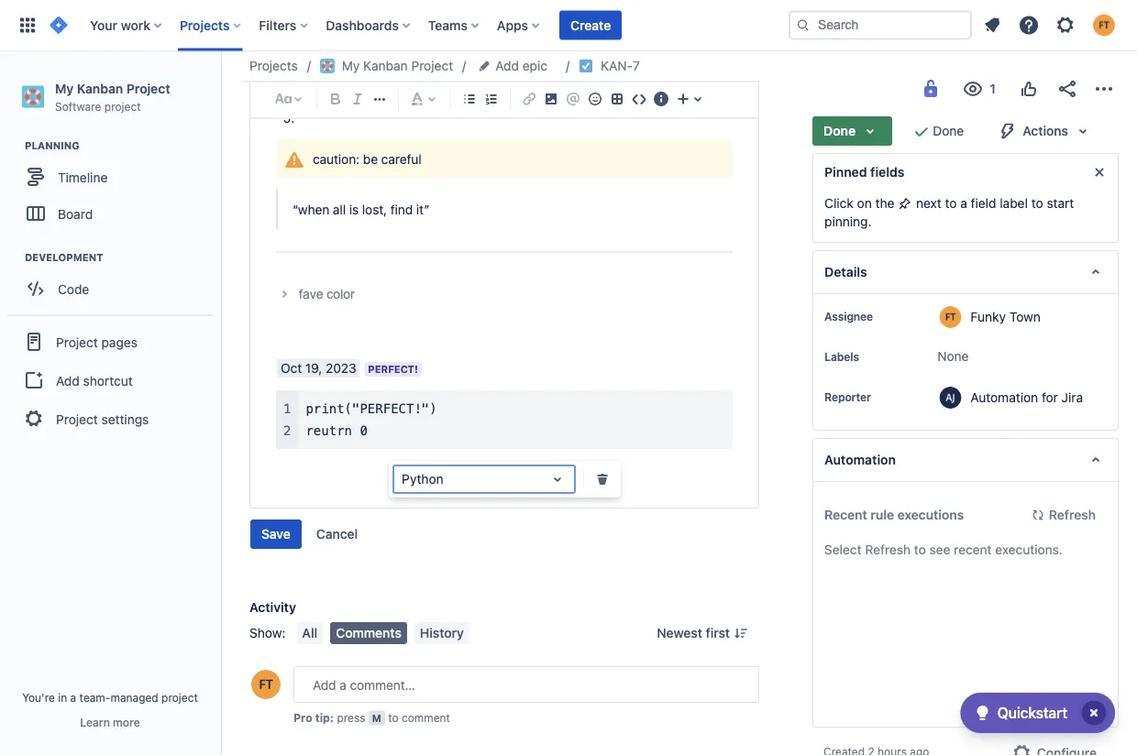 Task type: vqa. For each thing, say whether or not it's contained in the screenshot.
the Project within My Kanban Project "link"
no



Task type: describe. For each thing, give the bounding box(es) containing it.
add shortcut
[[56, 373, 133, 388]]

automation element
[[813, 438, 1119, 482]]

add for add shortcut
[[56, 373, 80, 388]]

info panel image
[[650, 88, 672, 110]]

project settings link
[[7, 399, 213, 440]]

newest first image
[[734, 627, 749, 642]]

funky town
[[971, 309, 1041, 324]]

my kanban project link
[[320, 55, 453, 77]]

all
[[333, 202, 346, 217]]

save
[[261, 528, 291, 543]]

notifications image
[[981, 14, 1003, 36]]

you're
[[22, 692, 55, 704]]

activity
[[249, 601, 296, 616]]

for
[[1042, 390, 1058, 405]]

projects for projects link
[[249, 58, 298, 73]]

project down teams
[[411, 58, 453, 73]]

add image, video, or file image
[[540, 88, 562, 110]]

pro tip: press m to comment
[[294, 712, 450, 725]]

print("perfect!") reutrn 0
[[306, 402, 437, 439]]

start
[[1047, 196, 1074, 211]]

town for funky town
[[1010, 309, 1041, 324]]

tip:
[[315, 712, 334, 725]]

my kanban project image
[[320, 59, 335, 73]]

numbered list ⌘⇧7 image
[[481, 88, 503, 110]]

2 horizontal spatial to
[[1032, 196, 1044, 211]]

add for add epic
[[495, 58, 519, 73]]

lost,
[[362, 202, 387, 217]]

planning group
[[9, 139, 219, 238]]

copy link to issue image
[[636, 58, 651, 72]]

dashboards button
[[320, 11, 417, 40]]

save button
[[250, 521, 302, 550]]

your
[[90, 17, 117, 33]]

7
[[633, 58, 640, 73]]

my for my kanban project software project
[[55, 81, 74, 96]]

add shortcut button
[[7, 362, 213, 399]]

open image
[[547, 469, 569, 491]]

funky
[[971, 309, 1006, 324]]

town for @funky town
[[352, 85, 383, 100]]

kanban for my kanban project
[[363, 58, 408, 73]]

it
[[298, 31, 309, 46]]

shortcut
[[83, 373, 133, 388]]

oct 19, 2023
[[281, 362, 356, 377]]

reporter
[[825, 391, 871, 404]]

task image
[[579, 59, 593, 73]]

my kanban project
[[342, 58, 453, 73]]

on
[[857, 196, 872, 211]]

projects link
[[249, 55, 298, 77]]

reutrn
[[306, 424, 352, 439]]

your work button
[[84, 11, 169, 40]]

newest first button
[[646, 623, 760, 645]]

you're in a team-managed project
[[22, 692, 198, 704]]

teams button
[[423, 11, 486, 40]]

assignee
[[825, 310, 873, 323]]

code snippet image
[[628, 88, 650, 110]]

quickstart
[[998, 705, 1068, 722]]

project down add shortcut
[[56, 412, 98, 427]]

filters
[[259, 17, 297, 33]]

pinning.
[[825, 214, 872, 229]]

learn more
[[80, 716, 140, 729]]

label
[[1000, 196, 1028, 211]]

be
[[363, 152, 378, 167]]

hide message image
[[1089, 161, 1111, 183]]

team-
[[79, 692, 110, 704]]

field
[[971, 196, 997, 211]]

work
[[121, 17, 150, 33]]

expand content image
[[273, 284, 295, 306]]

actions
[[1023, 123, 1069, 139]]

appswitcher icon image
[[17, 14, 39, 36]]

timeline link
[[9, 159, 211, 196]]

newest
[[657, 627, 703, 642]]

pinned
[[825, 165, 867, 180]]

code
[[58, 281, 89, 297]]

your work
[[90, 17, 150, 33]]

Search field
[[789, 11, 972, 40]]

jira software image
[[48, 14, 70, 36]]

project pages link
[[7, 322, 213, 362]]

@funky
[[302, 85, 349, 100]]

emoji image
[[584, 88, 606, 110]]

software
[[55, 100, 101, 113]]

done inside dropdown button
[[824, 123, 856, 139]]

remove image
[[592, 469, 614, 491]]

Add a comment… field
[[294, 667, 760, 704]]

planning image
[[3, 135, 25, 157]]

19,
[[305, 362, 322, 377]]

more
[[113, 716, 140, 729]]

click
[[825, 196, 854, 211]]

find
[[391, 202, 413, 217]]

automation for automation for jira
[[971, 390, 1038, 405]]

project up add shortcut
[[56, 335, 98, 350]]

press
[[337, 712, 365, 725]]

managed
[[110, 692, 158, 704]]

newest first
[[657, 627, 730, 642]]

quickstart button
[[961, 693, 1115, 734]]



Task type: locate. For each thing, give the bounding box(es) containing it.
project right software
[[104, 100, 141, 113]]

reporter pin to top image
[[875, 390, 890, 404]]

1 horizontal spatial a
[[961, 196, 967, 211]]

board link
[[9, 196, 211, 232]]

history
[[420, 627, 464, 642]]

my up software
[[55, 81, 74, 96]]

1 vertical spatial town
[[1010, 309, 1041, 324]]

caution: be careful
[[313, 152, 422, 167]]

board
[[58, 206, 93, 221]]

print("perfect!")
[[306, 402, 437, 417]]

kanban up software
[[77, 81, 123, 96]]

1 vertical spatial add
[[56, 373, 80, 388]]

vote options: no one has voted for this issue yet. image
[[1018, 78, 1040, 100]]

add left epic
[[495, 58, 519, 73]]

my
[[342, 58, 360, 73], [55, 81, 74, 96]]

kanban
[[363, 58, 408, 73], [77, 81, 123, 96]]

my right my kanban project icon
[[342, 58, 360, 73]]

0 horizontal spatial my
[[55, 81, 74, 96]]

none
[[938, 349, 969, 364]]

group containing project pages
[[7, 315, 213, 445]]

python
[[402, 472, 444, 487]]

labels
[[825, 350, 859, 363]]

done up pinned on the top right of page
[[824, 123, 856, 139]]

development group
[[9, 251, 219, 313]]

0 vertical spatial project
[[104, 100, 141, 113]]

add inside button
[[56, 373, 80, 388]]

pinned fields
[[825, 165, 905, 180]]

first
[[706, 627, 730, 642]]

settings
[[101, 412, 149, 427]]

share image
[[1057, 78, 1079, 100]]

1 horizontal spatial automation
[[971, 390, 1038, 405]]

0 vertical spatial a
[[961, 196, 967, 211]]

kanban up more formatting image
[[363, 58, 408, 73]]

automation inside "element"
[[825, 453, 896, 468]]

teams
[[428, 17, 468, 33]]

development
[[25, 252, 103, 264]]

comments
[[336, 627, 402, 642]]

1 vertical spatial project
[[161, 692, 198, 704]]

:innocent: image
[[298, 59, 316, 77]]

0 vertical spatial kanban
[[363, 58, 408, 73]]

a for to
[[961, 196, 967, 211]]

in
[[58, 692, 67, 704]]

dismiss quickstart image
[[1080, 699, 1109, 728]]

add epic
[[495, 58, 548, 73]]

your profile and settings image
[[1093, 14, 1115, 36]]

projects left :innocent: icon
[[249, 58, 298, 73]]

planning
[[25, 140, 80, 152]]

1 done from the left
[[824, 123, 856, 139]]

0 horizontal spatial a
[[70, 692, 76, 704]]

jira software image
[[48, 14, 70, 36]]

town right funky
[[1010, 309, 1041, 324]]

add epic button
[[475, 55, 553, 77]]

help image
[[1018, 14, 1040, 36]]

1 horizontal spatial town
[[1010, 309, 1041, 324]]

@funky town
[[302, 85, 383, 100]]

projects button
[[174, 11, 248, 40]]

it"
[[416, 202, 430, 217]]

project settings
[[56, 412, 149, 427]]

0 vertical spatial town
[[352, 85, 383, 100]]

0 horizontal spatial automation
[[825, 453, 896, 468]]

projects
[[180, 17, 230, 33], [249, 58, 298, 73]]

1 horizontal spatial add
[[495, 58, 519, 73]]

0 horizontal spatial projects
[[180, 17, 230, 33]]

0 horizontal spatial town
[[352, 85, 383, 100]]

epic
[[523, 58, 548, 73]]

the
[[876, 196, 895, 211]]

next
[[916, 196, 942, 211]]

caution:
[[313, 152, 360, 167]]

filters button
[[254, 11, 315, 40]]

primary element
[[11, 0, 789, 51]]

done
[[824, 123, 856, 139], [933, 123, 964, 139]]

projects for projects popup button
[[180, 17, 230, 33]]

project right managed
[[161, 692, 198, 704]]

done up the next
[[933, 123, 964, 139]]

kan-7 link
[[601, 55, 640, 77]]

"when
[[293, 202, 329, 217]]

project pages
[[56, 335, 138, 350]]

click on the
[[825, 196, 898, 211]]

automation left for
[[971, 390, 1038, 405]]

sidebar navigation image
[[200, 73, 240, 110]]

automation
[[971, 390, 1038, 405], [825, 453, 896, 468]]

projects inside popup button
[[180, 17, 230, 33]]

my for my kanban project
[[342, 58, 360, 73]]

1 vertical spatial kanban
[[77, 81, 123, 96]]

2023
[[326, 362, 356, 377]]

a left field
[[961, 196, 967, 211]]

1 vertical spatial my
[[55, 81, 74, 96]]

details element
[[813, 250, 1119, 294]]

0 horizontal spatial done
[[824, 123, 856, 139]]

kanban for my kanban project software project
[[77, 81, 123, 96]]

1 horizontal spatial project
[[161, 692, 198, 704]]

oct
[[281, 362, 302, 377]]

a for in
[[70, 692, 76, 704]]

pro
[[294, 712, 312, 725]]

careful
[[381, 152, 422, 167]]

my inside the my kanban project software project
[[55, 81, 74, 96]]

add inside dropdown button
[[495, 58, 519, 73]]

history button
[[414, 623, 470, 645]]

0 vertical spatial projects
[[180, 17, 230, 33]]

0 vertical spatial automation
[[971, 390, 1038, 405]]

2 done from the left
[[933, 123, 964, 139]]

bullet list ⌘⇧8 image
[[459, 88, 481, 110]]

cancel button
[[305, 521, 369, 550]]

1 horizontal spatial to
[[945, 196, 957, 211]]

banner
[[0, 0, 1137, 51]]

1 horizontal spatial my
[[342, 58, 360, 73]]

menu bar
[[293, 623, 473, 645]]

1 horizontal spatial kanban
[[363, 58, 408, 73]]

comments button
[[330, 623, 407, 645]]

1 horizontal spatial projects
[[249, 58, 298, 73]]

apps
[[497, 17, 528, 33]]

projects up sidebar navigation icon
[[180, 17, 230, 33]]

done image
[[911, 120, 933, 142]]

jira
[[1062, 390, 1083, 405]]

1 vertical spatial projects
[[249, 58, 298, 73]]

group
[[7, 315, 213, 445]]

automation for automation
[[825, 453, 896, 468]]

done button
[[813, 116, 893, 146]]

table image
[[606, 88, 628, 110]]

town inside the 'description - main content area, start typing to enter text.' text field
[[352, 85, 383, 100]]

add left shortcut
[[56, 373, 80, 388]]

dashboards
[[326, 17, 399, 33]]

1 vertical spatial automation
[[825, 453, 896, 468]]

town down my kanban project link
[[352, 85, 383, 100]]

add
[[495, 58, 519, 73], [56, 373, 80, 388]]

1 vertical spatial a
[[70, 692, 76, 704]]

panel warning image
[[283, 150, 305, 172]]

settings image
[[1055, 14, 1077, 36]]

project
[[104, 100, 141, 113], [161, 692, 198, 704]]

search image
[[796, 18, 811, 33]]

profile image of funky town image
[[251, 671, 281, 700]]

0 horizontal spatial add
[[56, 373, 80, 388]]

to right the next
[[945, 196, 957, 211]]

learn more button
[[80, 715, 140, 730]]

project inside the my kanban project software project
[[126, 81, 170, 96]]

0 horizontal spatial kanban
[[77, 81, 123, 96]]

all
[[302, 627, 318, 642]]

development image
[[3, 247, 25, 269]]

project
[[411, 58, 453, 73], [126, 81, 170, 96], [56, 335, 98, 350], [56, 412, 98, 427]]

next to a field label to start pinning.
[[825, 196, 1074, 229]]

:innocent: image
[[298, 59, 316, 77]]

to left start
[[1032, 196, 1044, 211]]

0 horizontal spatial project
[[104, 100, 141, 113]]

show:
[[249, 627, 286, 642]]

actions button
[[986, 116, 1105, 146]]

perfect!
[[368, 364, 418, 376]]

banner containing your work
[[0, 0, 1137, 51]]

details
[[825, 265, 867, 280]]

menu bar containing all
[[293, 623, 473, 645]]

Description - Main content area, start typing to enter text. text field
[[265, 2, 744, 483]]

0 vertical spatial my
[[342, 58, 360, 73]]

check image
[[972, 703, 994, 725]]

automation down reporter
[[825, 453, 896, 468]]

more formatting image
[[369, 88, 391, 110]]

Give this expand a title... text field
[[295, 284, 739, 306]]

create
[[571, 17, 611, 33]]

cancel
[[316, 528, 358, 543]]

0 vertical spatial add
[[495, 58, 519, 73]]

all button
[[297, 623, 323, 645]]

"when all is lost, find it"
[[293, 202, 430, 217]]

a right the in
[[70, 692, 76, 704]]

actions image
[[1093, 78, 1115, 100]]

a
[[961, 196, 967, 211], [70, 692, 76, 704]]

automation for jira
[[971, 390, 1083, 405]]

kan-
[[601, 58, 633, 73]]

a inside next to a field label to start pinning.
[[961, 196, 967, 211]]

my kanban project software project
[[55, 81, 170, 113]]

pages
[[101, 335, 138, 350]]

project down work at the top left of page
[[126, 81, 170, 96]]

0 horizontal spatial to
[[388, 712, 399, 725]]

project inside the my kanban project software project
[[104, 100, 141, 113]]

kanban inside the my kanban project software project
[[77, 81, 123, 96]]

1 horizontal spatial done
[[933, 123, 964, 139]]

kan-7
[[601, 58, 640, 73]]

code link
[[9, 271, 211, 307]]

fields
[[871, 165, 905, 180]]

to right m at the left
[[388, 712, 399, 725]]



